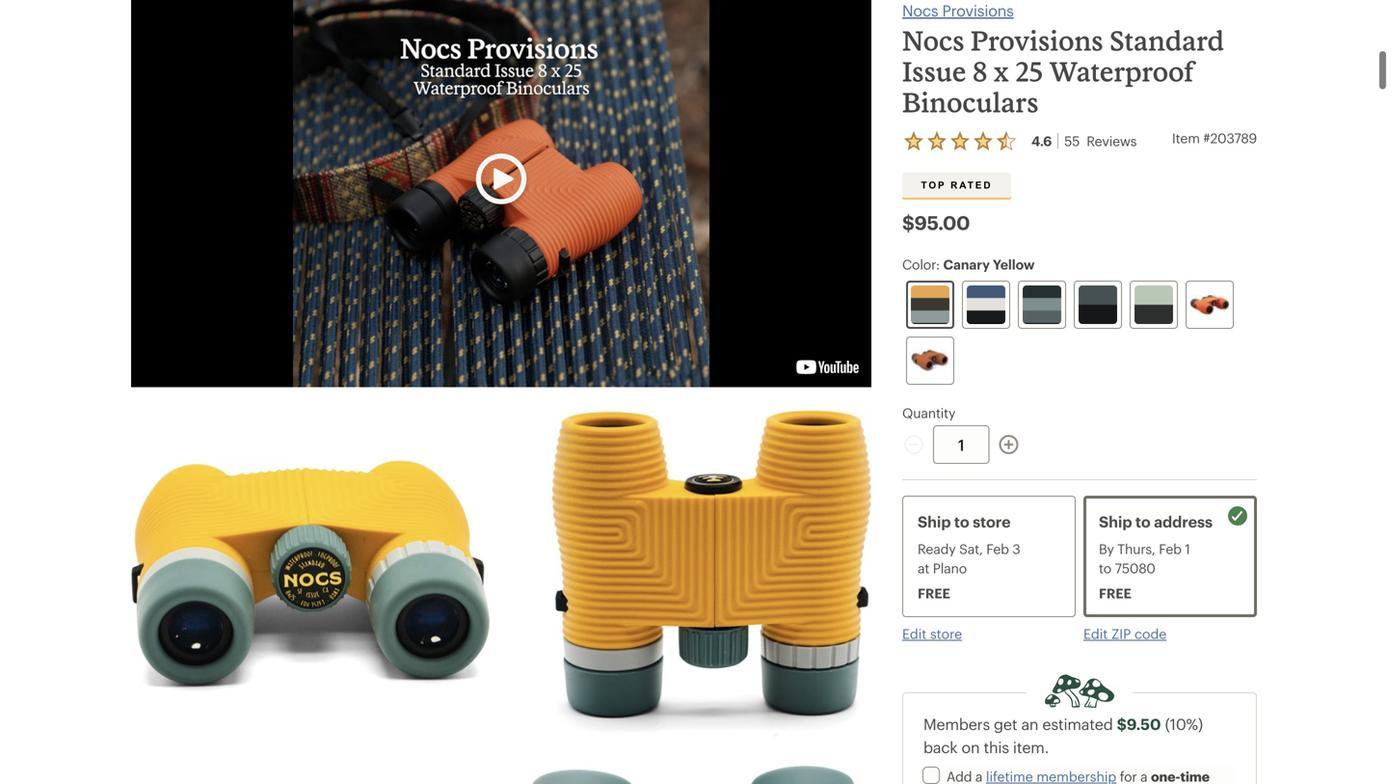 Task type: vqa. For each thing, say whether or not it's contained in the screenshot.
Top Rated popup button at top
yes



Task type: locate. For each thing, give the bounding box(es) containing it.
1 ship from the left
[[918, 513, 951, 530]]

binoculars
[[903, 86, 1039, 118]]

inherit color_13 5 3 image
[[1227, 504, 1250, 527]]

color: canary yellow
[[903, 257, 1035, 272]]

ship to address
[[1099, 513, 1213, 530]]

0 horizontal spatial edit
[[903, 626, 927, 641]]

1 horizontal spatial to
[[1099, 560, 1112, 576]]

1 horizontal spatial edit
[[1084, 626, 1108, 641]]

2 free from the left
[[1099, 585, 1132, 601]]

color: cypress green image
[[1079, 285, 1118, 324]]

provisions down nocs provisions link
[[971, 24, 1104, 56]]

edit left zip
[[1084, 626, 1108, 641]]

feb left 1
[[1160, 541, 1182, 556]]

ship up by
[[1099, 513, 1133, 530]]

feb left 3
[[987, 541, 1010, 556]]

store up sat,
[[973, 513, 1011, 530]]

feb inside by thurs, feb 1 to 75080 free
[[1160, 541, 1182, 556]]

back
[[924, 738, 958, 756]]

feb inside "ready sat, feb 3 at plano free"
[[987, 541, 1010, 556]]

to up sat,
[[955, 513, 970, 530]]

code
[[1135, 626, 1167, 641]]

2 horizontal spatial to
[[1136, 513, 1151, 530]]

to
[[955, 513, 970, 530], [1136, 513, 1151, 530], [1099, 560, 1112, 576]]

reviews
[[1087, 133, 1137, 149]]

thurs,
[[1118, 541, 1156, 556]]

increment quantity image
[[998, 433, 1021, 456]]

free
[[918, 585, 951, 601], [1099, 585, 1132, 601]]

to up thurs,
[[1136, 513, 1151, 530]]

25
[[1016, 55, 1044, 87]]

0 horizontal spatial ship
[[918, 513, 951, 530]]

ship up ready
[[918, 513, 951, 530]]

1 horizontal spatial free
[[1099, 585, 1132, 601]]

top
[[922, 180, 947, 190]]

store
[[973, 513, 1011, 530], [931, 626, 963, 641]]

1 edit from the left
[[903, 626, 927, 641]]

75080
[[1116, 560, 1156, 576]]

free inside by thurs, feb 1 to 75080 free
[[1099, 585, 1132, 601]]

edit down at
[[903, 626, 927, 641]]

1 horizontal spatial store
[[973, 513, 1011, 530]]

2 ship from the left
[[1099, 513, 1133, 530]]

1 vertical spatial store
[[931, 626, 963, 641]]

2 nocs from the top
[[903, 24, 965, 56]]

to down by
[[1099, 560, 1112, 576]]

free inside "ready sat, feb 3 at plano free"
[[918, 585, 951, 601]]

0 vertical spatial store
[[973, 513, 1011, 530]]

$95.00
[[903, 211, 971, 234]]

on
[[962, 738, 980, 756]]

nocs
[[903, 1, 939, 19], [903, 24, 965, 56]]

$9.50
[[1117, 715, 1162, 733]]

0 horizontal spatial free
[[918, 585, 951, 601]]

0 horizontal spatial feb
[[987, 541, 1010, 556]]

1 free from the left
[[918, 585, 951, 601]]

free down at
[[918, 585, 951, 601]]

0 horizontal spatial to
[[955, 513, 970, 530]]

nocs up issue on the right top of the page
[[903, 1, 939, 19]]

address
[[1155, 513, 1213, 530]]

1 feb from the left
[[987, 541, 1010, 556]]

2 feb from the left
[[1160, 541, 1182, 556]]

None number field
[[934, 425, 990, 464]]

plano
[[933, 560, 967, 576]]

edit for edit store
[[903, 626, 927, 641]]

nocs provisions link
[[903, 0, 1014, 21]]

at
[[918, 560, 930, 576]]

provisions
[[943, 1, 1014, 19], [971, 24, 1104, 56]]

0 vertical spatial nocs
[[903, 1, 939, 19]]

1 horizontal spatial feb
[[1160, 541, 1182, 556]]

an
[[1022, 715, 1039, 733]]

nocs down nocs provisions link
[[903, 24, 965, 56]]

nocs provisions nocs provisions standard issue 8 x 25 waterproof binoculars
[[903, 1, 1225, 118]]

issue
[[903, 55, 967, 87]]

0 horizontal spatial store
[[931, 626, 963, 641]]

edit
[[903, 626, 927, 641], [1084, 626, 1108, 641]]

1 vertical spatial nocs
[[903, 24, 965, 56]]

#203789
[[1204, 130, 1258, 146]]

free down 75080
[[1099, 585, 1132, 601]]

play nocs provisions standard issue 8 x 25 waterproof binoculars video image
[[471, 148, 532, 209]]

ship for ship to address
[[1099, 513, 1133, 530]]

ship
[[918, 513, 951, 530], [1099, 513, 1133, 530]]

color: poppy orange ii image
[[911, 350, 950, 372]]

color: cypress image
[[1023, 285, 1062, 324]]

provisions up 8
[[943, 1, 1014, 19]]

store down plano
[[931, 626, 963, 641]]

sat,
[[960, 541, 983, 556]]

members
[[924, 715, 990, 733]]

1 horizontal spatial ship
[[1099, 513, 1133, 530]]

2 edit from the left
[[1084, 626, 1108, 641]]

(10%)
[[1166, 715, 1204, 733]]

zip
[[1112, 626, 1132, 641]]

feb
[[987, 541, 1010, 556], [1160, 541, 1182, 556]]



Task type: describe. For each thing, give the bounding box(es) containing it.
free for 75080
[[1099, 585, 1132, 601]]

1
[[1186, 541, 1191, 556]]

yellow
[[993, 257, 1035, 272]]

color: glacial blue image
[[1135, 285, 1174, 324]]

ready
[[918, 541, 956, 556]]

edit store button
[[903, 625, 963, 642]]

quantity
[[903, 405, 956, 421]]

members get an estimated $9.50 (10%) back on this item.
[[924, 715, 1204, 756]]

feb for thurs,
[[1160, 541, 1182, 556]]

waterproof
[[1050, 55, 1194, 87]]

ready sat, feb 3 at plano free
[[918, 541, 1021, 601]]

by
[[1099, 541, 1115, 556]]

0 vertical spatial provisions
[[943, 1, 1014, 19]]

item
[[1173, 130, 1201, 146]]

by thurs, feb 1 to 75080 free
[[1099, 541, 1191, 601]]

rated
[[951, 180, 993, 190]]

canary
[[944, 257, 990, 272]]

4.6
[[1032, 133, 1052, 149]]

color:
[[903, 257, 940, 272]]

item.
[[1014, 738, 1049, 756]]

3
[[1013, 541, 1021, 556]]

55
[[1065, 133, 1080, 149]]

store inside button
[[931, 626, 963, 641]]

edit zip code
[[1084, 626, 1167, 641]]

1 vertical spatial provisions
[[971, 24, 1104, 56]]

color: poppy image
[[1191, 295, 1230, 314]]

top rated
[[922, 180, 993, 190]]

estimated
[[1043, 715, 1114, 733]]

ship to store
[[918, 513, 1011, 530]]

8
[[973, 55, 988, 87]]

youtubelogo image
[[792, 355, 864, 379]]

1 nocs from the top
[[903, 1, 939, 19]]

color: cobalt blue ii image
[[967, 285, 1006, 324]]

this
[[984, 738, 1010, 756]]

edit zip code button
[[1084, 625, 1167, 642]]

ship for ship to store
[[918, 513, 951, 530]]

top rated button
[[903, 173, 1012, 198]]

to inside by thurs, feb 1 to 75080 free
[[1099, 560, 1112, 576]]

to for store
[[955, 513, 970, 530]]

decrement quantity image
[[903, 433, 926, 456]]

edit for edit zip code
[[1084, 626, 1108, 641]]

color: canary yellow image
[[911, 285, 950, 324]]

55 reviews
[[1065, 133, 1137, 149]]

standard
[[1110, 24, 1225, 56]]

get
[[994, 715, 1018, 733]]

x
[[994, 55, 1010, 87]]

feb for sat,
[[987, 541, 1010, 556]]

edit store
[[903, 626, 963, 641]]

free for plano
[[918, 585, 951, 601]]

item #203789
[[1173, 130, 1258, 146]]

to for address
[[1136, 513, 1151, 530]]



